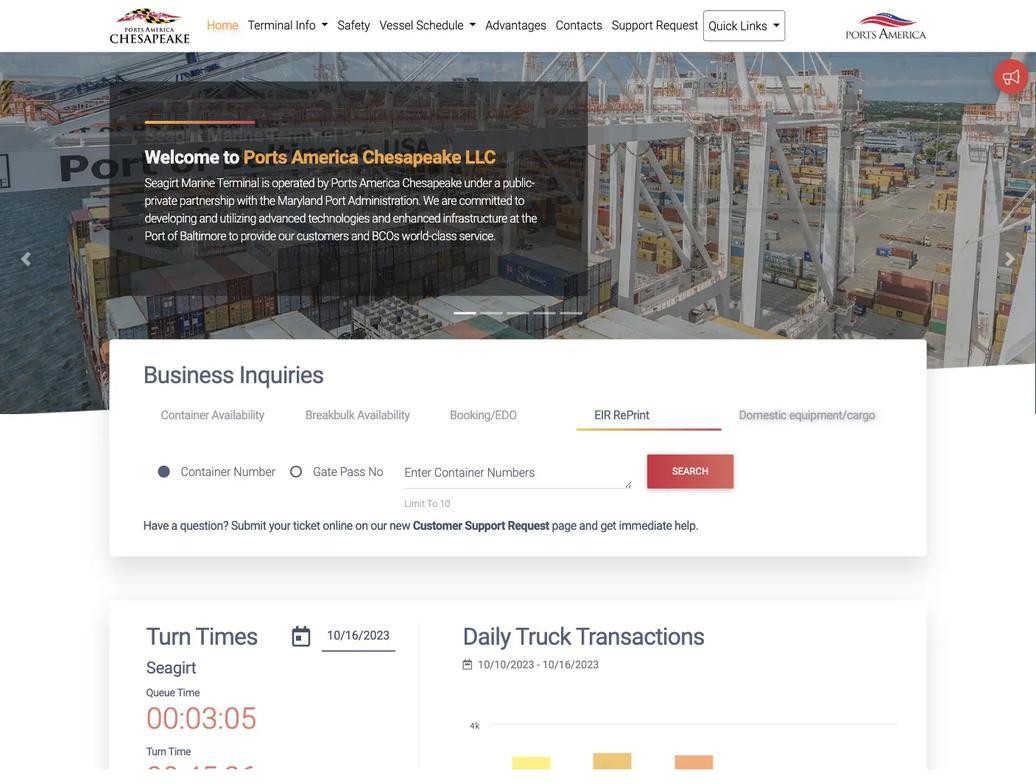 Task type: locate. For each thing, give the bounding box(es) containing it.
handle
[[301, 242, 333, 256]]

with up utilizing
[[237, 193, 257, 207]]

0 vertical spatial a
[[495, 176, 501, 190]]

seagirt for seagirt marine terminal expansion
[[145, 124, 203, 146]]

1 horizontal spatial request
[[656, 18, 699, 32]]

on
[[356, 519, 368, 533]]

expansion image
[[0, 52, 1037, 499]]

availability down the business inquiries at the left
[[212, 408, 264, 422]]

marine inside seagirt marine terminal is operated by ports america chesapeake under a public- private partnership with the maryland port administration.                         we are committed to developing and utilizing advanced technologies and enhanced infrastructure at the port of baltimore to provide                         our customers and bcos world-class service.
[[181, 176, 215, 190]]

investments down four
[[145, 242, 204, 256]]

14,000
[[356, 242, 389, 256]]

time right queue
[[177, 687, 200, 699]]

0 horizontal spatial ports
[[145, 154, 171, 168]]

inquiries
[[239, 361, 324, 389]]

marine up the for
[[207, 124, 263, 146]]

chesapeake up upgrades
[[363, 146, 461, 168]]

10
[[440, 498, 451, 509]]

our right on
[[371, 519, 387, 533]]

0 vertical spatial new
[[167, 225, 187, 239]]

port
[[325, 193, 346, 207], [145, 229, 165, 243]]

Enter Container Numbers text field
[[405, 464, 632, 489]]

seagirt for seagirt
[[146, 658, 196, 677]]

home link
[[202, 10, 243, 40]]

investments
[[444, 207, 503, 221], [145, 242, 204, 256]]

1 horizontal spatial port
[[325, 193, 346, 207]]

0 horizontal spatial availability
[[212, 408, 264, 422]]

turn up queue
[[146, 623, 191, 650]]

1 horizontal spatial support
[[612, 18, 654, 32]]

marine
[[207, 124, 263, 146], [502, 154, 535, 168], [181, 176, 215, 190]]

america
[[292, 146, 359, 168], [173, 154, 214, 168], [360, 176, 400, 190]]

at left llc
[[453, 154, 463, 168]]

1 vertical spatial request
[[508, 519, 550, 533]]

to
[[427, 498, 438, 509]]

0 horizontal spatial investments
[[145, 242, 204, 256]]

at
[[453, 154, 463, 168], [510, 211, 520, 225]]

upgrade
[[344, 225, 384, 239]]

new inside '00:03:05' main content
[[390, 519, 411, 533]]

question?
[[180, 519, 229, 533]]

include up these
[[506, 207, 540, 221]]

include up weigh-
[[516, 172, 550, 186]]

ports america chesapeake image
[[0, 52, 1037, 501]]

of up teu
[[386, 225, 396, 239]]

2 vertical spatial a
[[171, 519, 178, 533]]

quick links
[[709, 19, 771, 33]]

of down developing
[[168, 229, 177, 243]]

0 vertical spatial investments
[[444, 207, 503, 221]]

investments up foot
[[444, 207, 503, 221]]

upgrades
[[396, 172, 441, 186]]

2 horizontal spatial america
[[360, 176, 400, 190]]

the right the for
[[257, 172, 272, 186]]

queue time 00:03:05
[[146, 687, 257, 736]]

queue
[[146, 687, 175, 699]]

2 horizontal spatial a
[[495, 176, 501, 190]]

domestic equipment/cargo link
[[722, 401, 894, 429]]

limit to 10
[[405, 498, 451, 509]]

ports right by
[[331, 176, 357, 190]]

advanced
[[276, 207, 323, 221], [259, 211, 306, 225]]

turn time
[[146, 745, 191, 758]]

new down limit
[[390, 519, 411, 533]]

ports inside ports america chesapeake has made significant improvements at seagirt marine terminal to                          prepare for the expansion. infrastructure upgrades to the terminal include technology                          enhancements to the terminal operating system (tos), improved weigh- in-motion truck scales,                          and advanced visibility tools. additional investments include four new container cranes,                          along with the upgrade of a second 50-foot berth. these investments will allow seagirt                          to handle two 14,000 teu vessels simultaneously.
[[145, 154, 171, 168]]

search button
[[648, 454, 734, 489]]

time down 00:03:05
[[168, 745, 191, 758]]

0 horizontal spatial of
[[168, 229, 177, 243]]

enter container numbers
[[405, 466, 535, 480]]

(tos),
[[438, 189, 467, 203]]

turn for turn time
[[146, 745, 166, 758]]

2 turn from the top
[[146, 745, 166, 758]]

1 vertical spatial new
[[390, 519, 411, 533]]

our inside '00:03:05' main content
[[371, 519, 387, 533]]

llc
[[466, 146, 496, 168]]

container down business
[[161, 408, 209, 422]]

and left get
[[580, 519, 598, 533]]

your
[[269, 519, 291, 533]]

None text field
[[322, 623, 396, 652]]

0 vertical spatial with
[[237, 193, 257, 207]]

transactions
[[576, 623, 705, 650]]

has
[[278, 154, 296, 168]]

chesapeake up the for
[[216, 154, 276, 168]]

container
[[190, 225, 235, 239]]

0 horizontal spatial request
[[508, 519, 550, 533]]

breakbulk availability
[[306, 408, 410, 422]]

to down utilizing
[[229, 229, 238, 243]]

1 availability from the left
[[212, 408, 264, 422]]

2 availability from the left
[[357, 408, 410, 422]]

quick links link
[[704, 10, 786, 41]]

1 vertical spatial investments
[[145, 242, 204, 256]]

container for container number
[[181, 465, 231, 479]]

support right customer
[[465, 519, 505, 533]]

with up handle in the left of the page
[[303, 225, 324, 239]]

1 horizontal spatial a
[[398, 225, 404, 239]]

reprint
[[614, 408, 650, 422]]

00:03:05 main content
[[98, 339, 939, 770]]

have
[[143, 519, 169, 533]]

1 vertical spatial turn
[[146, 745, 166, 758]]

availability for container availability
[[212, 408, 264, 422]]

seagirt inside '00:03:05' main content
[[146, 658, 196, 677]]

availability for breakbulk availability
[[357, 408, 410, 422]]

our right provide
[[279, 229, 295, 243]]

domestic equipment/cargo
[[739, 408, 876, 422]]

america up administration.
[[360, 176, 400, 190]]

terminal left is
[[217, 176, 259, 190]]

0 vertical spatial port
[[325, 193, 346, 207]]

seagirt up welcome
[[145, 124, 203, 146]]

enter
[[405, 466, 432, 480]]

advanced inside seagirt marine terminal is operated by ports america chesapeake under a public- private partnership with the maryland port administration.                         we are committed to developing and utilizing advanced technologies and enhanced infrastructure at the port of baltimore to provide                         our customers and bcos world-class service.
[[259, 211, 306, 225]]

two
[[336, 242, 354, 256]]

private
[[145, 193, 177, 207]]

1 horizontal spatial of
[[386, 225, 396, 239]]

terminal up made
[[267, 124, 338, 146]]

0 vertical spatial our
[[279, 229, 295, 243]]

marine up partnership
[[181, 176, 215, 190]]

booking/edo
[[450, 408, 517, 422]]

terminal info
[[248, 18, 319, 32]]

1 turn from the top
[[146, 623, 191, 650]]

advanced down maryland in the top of the page
[[259, 211, 306, 225]]

vessel schedule
[[380, 18, 467, 32]]

with inside seagirt marine terminal is operated by ports america chesapeake under a public- private partnership with the maryland port administration.                         we are committed to developing and utilizing advanced technologies and enhanced infrastructure at the port of baltimore to provide                         our customers and bcos world-class service.
[[237, 193, 257, 207]]

ports up is
[[244, 146, 287, 168]]

port down in-
[[145, 229, 165, 243]]

0 horizontal spatial with
[[237, 193, 257, 207]]

container for container availability
[[161, 408, 209, 422]]

marine for seagirt marine terminal is operated by ports america chesapeake under a public- private partnership with the maryland port administration.                         we are committed to developing and utilizing advanced technologies and enhanced infrastructure at the port of baltimore to provide                         our customers and bcos world-class service.
[[181, 176, 215, 190]]

container availability
[[161, 408, 264, 422]]

of inside ports america chesapeake has made significant improvements at seagirt marine terminal to                          prepare for the expansion. infrastructure upgrades to the terminal include technology                          enhancements to the terminal operating system (tos), improved weigh- in-motion truck scales,                          and advanced visibility tools. additional investments include four new container cranes,                          along with the upgrade of a second 50-foot berth. these investments will allow seagirt                          to handle two 14,000 teu vessels simultaneously.
[[386, 225, 396, 239]]

0 horizontal spatial at
[[453, 154, 463, 168]]

advanced inside ports america chesapeake has made significant improvements at seagirt marine terminal to                          prepare for the expansion. infrastructure upgrades to the terminal include technology                          enhancements to the terminal operating system (tos), improved weigh- in-motion truck scales,                          and advanced visibility tools. additional investments include four new container cranes,                          along with the upgrade of a second 50-foot berth. these investments will allow seagirt                          to handle two 14,000 teu vessels simultaneously.
[[276, 207, 323, 221]]

seagirt inside seagirt marine terminal is operated by ports america chesapeake under a public- private partnership with the maryland port administration.                         we are committed to developing and utilizing advanced technologies and enhanced infrastructure at the port of baltimore to provide                         our customers and bcos world-class service.
[[145, 176, 179, 190]]

submit
[[231, 519, 267, 533]]

the up '(tos),'
[[456, 172, 471, 186]]

america up prepare
[[173, 154, 214, 168]]

chesapeake
[[363, 146, 461, 168], [216, 154, 276, 168], [402, 176, 462, 190]]

a up teu
[[398, 225, 404, 239]]

container
[[161, 408, 209, 422], [181, 465, 231, 479], [435, 466, 485, 480]]

ports up technology
[[145, 154, 171, 168]]

tools.
[[365, 207, 391, 221]]

our
[[279, 229, 295, 243], [371, 519, 387, 533]]

availability right breakbulk
[[357, 408, 410, 422]]

marine up public-
[[502, 154, 535, 168]]

0 horizontal spatial port
[[145, 229, 165, 243]]

0 vertical spatial time
[[177, 687, 200, 699]]

to down public-
[[515, 193, 525, 207]]

0 horizontal spatial a
[[171, 519, 178, 533]]

america up by
[[292, 146, 359, 168]]

help.
[[675, 519, 699, 533]]

prepare
[[201, 172, 238, 186]]

seagirt up private
[[145, 176, 179, 190]]

safety link
[[333, 10, 375, 40]]

a right have
[[171, 519, 178, 533]]

additional
[[393, 207, 441, 221]]

1 vertical spatial at
[[510, 211, 520, 225]]

and inside ports america chesapeake has made significant improvements at seagirt marine terminal to                          prepare for the expansion. infrastructure upgrades to the terminal include technology                          enhancements to the terminal operating system (tos), improved weigh- in-motion truck scales,                          and advanced visibility tools. additional investments include four new container cranes,                          along with the upgrade of a second 50-foot berth. these investments will allow seagirt                          to handle two 14,000 teu vessels simultaneously.
[[255, 207, 273, 221]]

turn
[[146, 623, 191, 650], [146, 745, 166, 758]]

0 horizontal spatial new
[[167, 225, 187, 239]]

0 vertical spatial at
[[453, 154, 463, 168]]

time for queue time 00:03:05
[[177, 687, 200, 699]]

support right contacts link
[[612, 18, 654, 32]]

port up technologies
[[325, 193, 346, 207]]

watch video
[[185, 286, 242, 297]]

container left number
[[181, 465, 231, 479]]

ticket
[[293, 519, 320, 533]]

1 horizontal spatial availability
[[357, 408, 410, 422]]

1 vertical spatial support
[[465, 519, 505, 533]]

1 vertical spatial our
[[371, 519, 387, 533]]

the down the visibility
[[326, 225, 341, 239]]

seagirt
[[145, 124, 203, 146], [465, 154, 499, 168], [145, 176, 179, 190], [252, 242, 286, 256], [146, 658, 196, 677]]

request
[[656, 18, 699, 32], [508, 519, 550, 533]]

request left quick
[[656, 18, 699, 32]]

1 horizontal spatial new
[[390, 519, 411, 533]]

container number
[[181, 465, 276, 479]]

1 vertical spatial a
[[398, 225, 404, 239]]

1 vertical spatial port
[[145, 229, 165, 243]]

chesapeake up we on the left top of page
[[402, 176, 462, 190]]

0 vertical spatial marine
[[207, 124, 263, 146]]

a right under
[[495, 176, 501, 190]]

eir reprint link
[[577, 401, 722, 431]]

of
[[386, 225, 396, 239], [168, 229, 177, 243]]

significant
[[329, 154, 378, 168]]

1 vertical spatial with
[[303, 225, 324, 239]]

and down partnership
[[199, 211, 218, 225]]

expansion.
[[274, 172, 326, 186]]

seagirt up queue
[[146, 658, 196, 677]]

and up "cranes,"
[[255, 207, 273, 221]]

at right berth.
[[510, 211, 520, 225]]

chesapeake inside seagirt marine terminal is operated by ports america chesapeake under a public- private partnership with the maryland port administration.                         we are committed to developing and utilizing advanced technologies and enhanced infrastructure at the port of baltimore to provide                         our customers and bcos world-class service.
[[402, 176, 462, 190]]

new down motion
[[167, 225, 187, 239]]

gate
[[313, 465, 337, 479]]

get
[[601, 519, 617, 533]]

2 vertical spatial marine
[[181, 176, 215, 190]]

time inside queue time 00:03:05
[[177, 687, 200, 699]]

request left page
[[508, 519, 550, 533]]

0 horizontal spatial america
[[173, 154, 214, 168]]

1 vertical spatial marine
[[502, 154, 535, 168]]

1 horizontal spatial our
[[371, 519, 387, 533]]

0 vertical spatial turn
[[146, 623, 191, 650]]

1 horizontal spatial with
[[303, 225, 324, 239]]

0 horizontal spatial our
[[279, 229, 295, 243]]

support inside '00:03:05' main content
[[465, 519, 505, 533]]

contacts
[[556, 18, 603, 32]]

vessel
[[380, 18, 414, 32]]

2 horizontal spatial ports
[[331, 176, 357, 190]]

1 horizontal spatial at
[[510, 211, 520, 225]]

none text field inside '00:03:05' main content
[[322, 623, 396, 652]]

1 vertical spatial time
[[168, 745, 191, 758]]

to down along
[[289, 242, 298, 256]]

advanced up along
[[276, 207, 323, 221]]

terminal up technology
[[145, 172, 187, 186]]

number
[[234, 465, 276, 479]]

foot
[[460, 225, 480, 239]]

0 horizontal spatial support
[[465, 519, 505, 533]]

seagirt marine terminal is operated by ports america chesapeake under a public- private partnership with the maryland port administration.                         we are committed to developing and utilizing advanced technologies and enhanced infrastructure at the port of baltimore to provide                         our customers and bcos world-class service.
[[145, 176, 537, 243]]

our inside seagirt marine terminal is operated by ports america chesapeake under a public- private partnership with the maryland port administration.                         we are committed to developing and utilizing advanced technologies and enhanced infrastructure at the port of baltimore to provide                         our customers and bcos world-class service.
[[279, 229, 295, 243]]

turn down 00:03:05
[[146, 745, 166, 758]]

at inside seagirt marine terminal is operated by ports america chesapeake under a public- private partnership with the maryland port administration.                         we are committed to developing and utilizing advanced technologies and enhanced infrastructure at the port of baltimore to provide                         our customers and bcos world-class service.
[[510, 211, 520, 225]]



Task type: describe. For each thing, give the bounding box(es) containing it.
advantages link
[[481, 10, 552, 40]]

time for turn time
[[168, 745, 191, 758]]

container up 10
[[435, 466, 485, 480]]

eir reprint
[[595, 408, 650, 422]]

ports inside seagirt marine terminal is operated by ports america chesapeake under a public- private partnership with the maryland port administration.                         we are committed to developing and utilizing advanced technologies and enhanced infrastructure at the port of baltimore to provide                         our customers and bcos world-class service.
[[331, 176, 357, 190]]

to right is
[[275, 189, 285, 203]]

to up prepare
[[224, 146, 239, 168]]

seagirt down "cranes,"
[[252, 242, 286, 256]]

baltimore
[[180, 229, 226, 243]]

1 vertical spatial include
[[506, 207, 540, 221]]

utilizing
[[220, 211, 256, 225]]

1 horizontal spatial ports
[[244, 146, 287, 168]]

customers
[[297, 229, 349, 243]]

turn times
[[146, 623, 258, 650]]

enhancements
[[201, 189, 273, 203]]

four
[[145, 225, 164, 239]]

limit
[[405, 498, 425, 509]]

are
[[442, 193, 457, 207]]

info
[[296, 18, 316, 32]]

by
[[317, 176, 329, 190]]

terminal left info at left
[[248, 18, 293, 32]]

daily
[[463, 623, 511, 650]]

no
[[369, 465, 384, 479]]

marine inside ports america chesapeake has made significant improvements at seagirt marine terminal to                          prepare for the expansion. infrastructure upgrades to the terminal include technology                          enhancements to the terminal operating system (tos), improved weigh- in-motion truck scales,                          and advanced visibility tools. additional investments include four new container cranes,                          along with the upgrade of a second 50-foot berth. these investments will allow seagirt                          to handle two 14,000 teu vessels simultaneously.
[[502, 154, 535, 168]]

video
[[217, 286, 242, 297]]

links
[[741, 19, 768, 33]]

public-
[[503, 176, 535, 190]]

immediate
[[619, 519, 673, 533]]

the down expansion.
[[287, 189, 303, 203]]

1 horizontal spatial america
[[292, 146, 359, 168]]

breakbulk
[[306, 408, 355, 422]]

welcome
[[145, 146, 219, 168]]

second
[[407, 225, 442, 239]]

terminal info link
[[243, 10, 333, 40]]

at inside ports america chesapeake has made significant improvements at seagirt marine terminal to                          prepare for the expansion. infrastructure upgrades to the terminal include technology                          enhancements to the terminal operating system (tos), improved weigh- in-motion truck scales,                          and advanced visibility tools. additional investments include four new container cranes,                          along with the upgrade of a second 50-foot berth. these investments will allow seagirt                          to handle two 14,000 teu vessels simultaneously.
[[453, 154, 463, 168]]

00:03:05
[[146, 702, 257, 736]]

quick
[[709, 19, 738, 33]]

page
[[552, 519, 577, 533]]

the down weigh-
[[522, 211, 537, 225]]

watch
[[185, 286, 215, 297]]

class
[[432, 229, 457, 243]]

cranes,
[[237, 225, 272, 239]]

america inside ports america chesapeake has made significant improvements at seagirt marine terminal to                          prepare for the expansion. infrastructure upgrades to the terminal include technology                          enhancements to the terminal operating system (tos), improved weigh- in-motion truck scales,                          and advanced visibility tools. additional investments include four new container cranes,                          along with the upgrade of a second 50-foot berth. these investments will allow seagirt                          to handle two 14,000 teu vessels simultaneously.
[[173, 154, 214, 168]]

numbers
[[488, 466, 535, 480]]

seagirt for seagirt marine terminal is operated by ports america chesapeake under a public- private partnership with the maryland port administration.                         we are committed to developing and utilizing advanced technologies and enhanced infrastructure at the port of baltimore to provide                         our customers and bcos world-class service.
[[145, 176, 179, 190]]

for
[[241, 172, 254, 186]]

improvements
[[381, 154, 451, 168]]

new inside ports america chesapeake has made significant improvements at seagirt marine terminal to                          prepare for the expansion. infrastructure upgrades to the terminal include technology                          enhancements to the terminal operating system (tos), improved weigh- in-motion truck scales,                          and advanced visibility tools. additional investments include four new container cranes,                          along with the upgrade of a second 50-foot berth. these investments will allow seagirt                          to handle two 14,000 teu vessels simultaneously.
[[167, 225, 187, 239]]

daily truck transactions
[[463, 623, 705, 650]]

calendar day image
[[292, 626, 311, 646]]

operating
[[350, 189, 396, 203]]

eir
[[595, 408, 611, 422]]

technology
[[145, 189, 198, 203]]

truck
[[516, 623, 571, 650]]

teu
[[391, 242, 412, 256]]

world-
[[402, 229, 432, 243]]

and left bcos
[[351, 229, 370, 243]]

committed
[[459, 193, 513, 207]]

in-
[[145, 207, 156, 221]]

and inside '00:03:05' main content
[[580, 519, 598, 533]]

made
[[298, 154, 326, 168]]

50-
[[445, 225, 460, 239]]

infrastructure
[[329, 172, 394, 186]]

visibility
[[325, 207, 362, 221]]

turn for turn times
[[146, 623, 191, 650]]

watch video link
[[149, 274, 278, 309]]

terminal up the visibility
[[305, 189, 347, 203]]

booking/edo link
[[433, 401, 577, 429]]

operated
[[272, 176, 315, 190]]

a inside ports america chesapeake has made significant improvements at seagirt marine terminal to                          prepare for the expansion. infrastructure upgrades to the terminal include technology                          enhancements to the terminal operating system (tos), improved weigh- in-motion truck scales,                          and advanced visibility tools. additional investments include four new container cranes,                          along with the upgrade of a second 50-foot berth. these investments will allow seagirt                          to handle two 14,000 teu vessels simultaneously.
[[398, 225, 404, 239]]

seagirt up terminal
[[465, 154, 499, 168]]

with inside ports america chesapeake has made significant improvements at seagirt marine terminal to                          prepare for the expansion. infrastructure upgrades to the terminal include technology                          enhancements to the terminal operating system (tos), improved weigh- in-motion truck scales,                          and advanced visibility tools. additional investments include four new container cranes,                          along with the upgrade of a second 50-foot berth. these investments will allow seagirt                          to handle two 14,000 teu vessels simultaneously.
[[303, 225, 324, 239]]

america inside seagirt marine terminal is operated by ports america chesapeake under a public- private partnership with the maryland port administration.                         we are committed to developing and utilizing advanced technologies and enhanced infrastructure at the port of baltimore to provide                         our customers and bcos world-class service.
[[360, 176, 400, 190]]

customer support request link
[[413, 519, 550, 533]]

of inside seagirt marine terminal is operated by ports america chesapeake under a public- private partnership with the maryland port administration.                         we are committed to developing and utilizing advanced technologies and enhanced infrastructure at the port of baltimore to provide                         our customers and bcos world-class service.
[[168, 229, 177, 243]]

administration.
[[348, 193, 421, 207]]

berth.
[[482, 225, 510, 239]]

equipment/cargo
[[790, 408, 876, 422]]

enhanced
[[393, 211, 441, 225]]

bcos
[[372, 229, 400, 243]]

business
[[143, 361, 234, 389]]

10/10/2023
[[478, 658, 535, 671]]

under
[[464, 176, 492, 190]]

the down is
[[260, 193, 275, 207]]

0 vertical spatial support
[[612, 18, 654, 32]]

partnership
[[180, 193, 235, 207]]

motion
[[156, 207, 191, 221]]

1 horizontal spatial investments
[[444, 207, 503, 221]]

system
[[399, 189, 436, 203]]

domestic
[[739, 408, 787, 422]]

these
[[512, 225, 542, 239]]

ports america chesapeake has made significant improvements at seagirt marine terminal to                          prepare for the expansion. infrastructure upgrades to the terminal include technology                          enhancements to the terminal operating system (tos), improved weigh- in-motion truck scales,                          and advanced visibility tools. additional investments include four new container cranes,                          along with the upgrade of a second 50-foot berth. these investments will allow seagirt                          to handle two 14,000 teu vessels simultaneously.
[[145, 154, 550, 256]]

home
[[207, 18, 239, 32]]

to down welcome
[[189, 172, 199, 186]]

vessel schedule link
[[375, 10, 481, 40]]

business inquiries
[[143, 361, 324, 389]]

a inside seagirt marine terminal is operated by ports america chesapeake under a public- private partnership with the maryland port administration.                         we are committed to developing and utilizing advanced technologies and enhanced infrastructure at the port of baltimore to provide                         our customers and bcos world-class service.
[[495, 176, 501, 190]]

developing
[[145, 211, 197, 225]]

is
[[262, 176, 270, 190]]

request inside '00:03:05' main content
[[508, 519, 550, 533]]

technologies
[[308, 211, 370, 225]]

contacts link
[[552, 10, 608, 40]]

marine for seagirt marine terminal expansion
[[207, 124, 263, 146]]

to up '(tos),'
[[444, 172, 453, 186]]

terminal inside seagirt marine terminal is operated by ports america chesapeake under a public- private partnership with the maryland port administration.                         we are committed to developing and utilizing advanced technologies and enhanced infrastructure at the port of baltimore to provide                         our customers and bcos world-class service.
[[217, 176, 259, 190]]

support request link
[[608, 10, 704, 40]]

container availability link
[[143, 401, 288, 429]]

0 vertical spatial include
[[516, 172, 550, 186]]

calendar week image
[[463, 660, 472, 670]]

weigh-
[[518, 189, 550, 203]]

breakbulk availability link
[[288, 401, 433, 429]]

and down administration.
[[372, 211, 391, 225]]

chesapeake inside ports america chesapeake has made significant improvements at seagirt marine terminal to                          prepare for the expansion. infrastructure upgrades to the terminal include technology                          enhancements to the terminal operating system (tos), improved weigh- in-motion truck scales,                          and advanced visibility tools. additional investments include four new container cranes,                          along with the upgrade of a second 50-foot berth. these investments will allow seagirt                          to handle two 14,000 teu vessels simultaneously.
[[216, 154, 276, 168]]

online
[[323, 519, 353, 533]]

a inside '00:03:05' main content
[[171, 519, 178, 533]]

0 vertical spatial request
[[656, 18, 699, 32]]

vessels
[[414, 242, 450, 256]]

schedule
[[417, 18, 464, 32]]



Task type: vqa. For each thing, say whether or not it's contained in the screenshot.
Contacts link at top
yes



